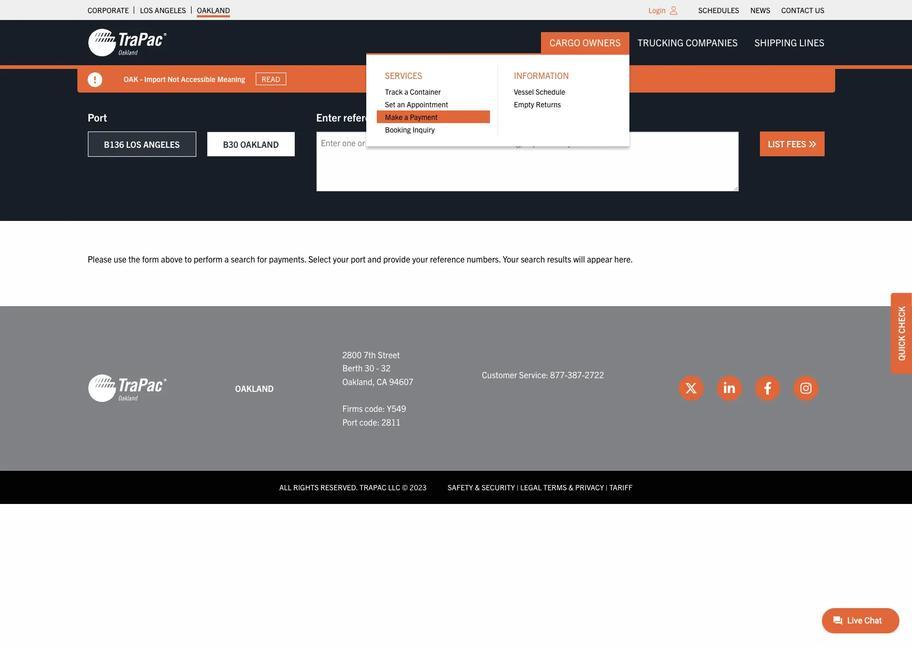 Task type: vqa. For each thing, say whether or not it's contained in the screenshot.
reserved.
yes



Task type: locate. For each thing, give the bounding box(es) containing it.
0 vertical spatial menu bar
[[693, 3, 831, 17]]

1 vertical spatial los
[[126, 139, 141, 150]]

0 vertical spatial angeles
[[155, 5, 186, 15]]

trapac
[[360, 483, 387, 493]]

2 oakland image from the top
[[88, 374, 167, 404]]

information menu item
[[506, 65, 619, 111]]

&
[[475, 483, 480, 493], [569, 483, 574, 493]]

|
[[517, 483, 519, 493], [606, 483, 608, 493]]

firms code:  y549 port code:  2811
[[343, 403, 406, 427]]

llc
[[388, 483, 401, 493]]

all rights reserved. trapac llc © 2023
[[280, 483, 427, 493]]

b30 oakland
[[223, 139, 279, 150]]

a right track
[[405, 87, 409, 97]]

set
[[385, 100, 396, 109]]

code: up 2811
[[365, 403, 385, 414]]

-
[[140, 74, 142, 84], [377, 363, 379, 374]]

& right safety
[[475, 483, 480, 493]]

port down the firms
[[343, 417, 358, 427]]

safety & security link
[[448, 483, 515, 493]]

menu bar
[[693, 3, 831, 17], [366, 32, 834, 146]]

code: down the firms
[[360, 417, 380, 427]]

read link
[[256, 73, 286, 85]]

your right 'provide' at the left top
[[412, 254, 428, 264]]

0 vertical spatial a
[[405, 87, 409, 97]]

vessel schedule link
[[506, 86, 619, 98]]

angeles left oakland 'link'
[[155, 5, 186, 15]]

reserved.
[[321, 483, 358, 493]]

enter reference number(s)
[[316, 111, 438, 124]]

trucking
[[638, 36, 684, 48]]

©
[[402, 483, 408, 493]]

check
[[897, 307, 908, 334]]

oakland image
[[88, 28, 167, 57], [88, 374, 167, 404]]

numbers.
[[467, 254, 501, 264]]

legal
[[521, 483, 542, 493]]

0 vertical spatial los
[[140, 5, 153, 15]]

for
[[257, 254, 267, 264]]

- right 30
[[377, 363, 379, 374]]

0 vertical spatial oakland image
[[88, 28, 167, 57]]

2023
[[410, 483, 427, 493]]

set an appointment link
[[377, 98, 490, 111]]

Enter reference number(s) text field
[[316, 132, 740, 192]]

los right "corporate" at top left
[[140, 5, 153, 15]]

contact us link
[[782, 3, 825, 17]]

1 oakland image from the top
[[88, 28, 167, 57]]

login
[[649, 5, 666, 15]]

the
[[128, 254, 140, 264]]

a for inquiry
[[405, 112, 408, 122]]

trucking companies link
[[630, 32, 747, 53]]

port
[[88, 111, 107, 124], [343, 417, 358, 427]]

light image
[[671, 6, 678, 15]]

0 vertical spatial code:
[[365, 403, 385, 414]]

vessel schedule empty returns
[[514, 87, 566, 109]]

30
[[365, 363, 375, 374]]

a right make at top
[[405, 112, 408, 122]]

menu containing services
[[366, 53, 630, 146]]

387-
[[568, 370, 585, 380]]

reference left numbers.
[[430, 254, 465, 264]]

reference down set
[[344, 111, 388, 124]]

1 horizontal spatial &
[[569, 483, 574, 493]]

1 vertical spatial port
[[343, 417, 358, 427]]

port up b136
[[88, 111, 107, 124]]

oak - import not accessible meaning
[[124, 74, 245, 84]]

menu for services
[[377, 86, 490, 136]]

footer
[[0, 306, 913, 504]]

0 horizontal spatial -
[[140, 74, 142, 84]]

0 horizontal spatial &
[[475, 483, 480, 493]]

& right the terms
[[569, 483, 574, 493]]

form
[[142, 254, 159, 264]]

1 horizontal spatial search
[[521, 254, 546, 264]]

trucking companies
[[638, 36, 738, 48]]

shipping lines link
[[747, 32, 834, 53]]

0 vertical spatial port
[[88, 111, 107, 124]]

number(s)
[[390, 111, 438, 124]]

and
[[368, 254, 382, 264]]

contact
[[782, 5, 814, 15]]

select
[[309, 254, 331, 264]]

street
[[378, 350, 400, 360]]

menu containing track a container
[[377, 86, 490, 136]]

services
[[385, 70, 423, 81]]

shipping
[[755, 36, 798, 48]]

b136 los angeles
[[104, 139, 180, 150]]

meaning
[[217, 74, 245, 84]]

los right b136
[[126, 139, 141, 150]]

1 horizontal spatial your
[[412, 254, 428, 264]]

footer containing 2800 7th street
[[0, 306, 913, 504]]

menu bar containing cargo owners
[[366, 32, 834, 146]]

your left port
[[333, 254, 349, 264]]

menu
[[366, 53, 630, 146], [377, 86, 490, 136], [506, 86, 619, 111]]

port inside "firms code:  y549 port code:  2811"
[[343, 417, 358, 427]]

1 horizontal spatial |
[[606, 483, 608, 493]]

b30
[[223, 139, 238, 150]]

1 vertical spatial angeles
[[143, 139, 180, 150]]

1 vertical spatial -
[[377, 363, 379, 374]]

- right oak
[[140, 74, 142, 84]]

0 horizontal spatial reference
[[344, 111, 388, 124]]

an
[[397, 100, 405, 109]]

privacy
[[576, 483, 604, 493]]

empty returns link
[[506, 98, 619, 111]]

a
[[405, 87, 409, 97], [405, 112, 408, 122], [225, 254, 229, 264]]

shipping lines
[[755, 36, 825, 48]]

0 horizontal spatial your
[[333, 254, 349, 264]]

read
[[262, 74, 280, 84]]

1 horizontal spatial port
[[343, 417, 358, 427]]

| left tariff link
[[606, 483, 608, 493]]

los
[[140, 5, 153, 15], [126, 139, 141, 150]]

0 horizontal spatial search
[[231, 254, 255, 264]]

search
[[231, 254, 255, 264], [521, 254, 546, 264]]

container
[[410, 87, 441, 97]]

menu bar inside banner
[[366, 32, 834, 146]]

search right your
[[521, 254, 546, 264]]

services link
[[377, 65, 490, 86]]

will
[[574, 254, 585, 264]]

1 horizontal spatial -
[[377, 363, 379, 374]]

0 vertical spatial reference
[[344, 111, 388, 124]]

list
[[769, 139, 785, 149]]

not
[[167, 74, 179, 84]]

1 vertical spatial menu bar
[[366, 32, 834, 146]]

2 | from the left
[[606, 483, 608, 493]]

| left legal
[[517, 483, 519, 493]]

a right perform
[[225, 254, 229, 264]]

banner
[[0, 20, 913, 146]]

terms
[[544, 483, 567, 493]]

2 vertical spatial a
[[225, 254, 229, 264]]

1 vertical spatial oakland image
[[88, 374, 167, 404]]

1 vertical spatial a
[[405, 112, 408, 122]]

0 horizontal spatial |
[[517, 483, 519, 493]]

7th
[[364, 350, 376, 360]]

search left for
[[231, 254, 255, 264]]

angeles inside los angeles link
[[155, 5, 186, 15]]

0 vertical spatial -
[[140, 74, 142, 84]]

oakland
[[197, 5, 230, 15], [240, 139, 279, 150], [235, 383, 274, 394]]

angeles right b136
[[143, 139, 180, 150]]

menu containing vessel schedule
[[506, 86, 619, 111]]

1 horizontal spatial reference
[[430, 254, 465, 264]]



Task type: describe. For each thing, give the bounding box(es) containing it.
1 vertical spatial oakland
[[240, 139, 279, 150]]

list fees
[[769, 139, 809, 149]]

information link
[[506, 65, 619, 86]]

make a payment menu item
[[377, 111, 490, 123]]

services menu item
[[377, 65, 490, 136]]

ca
[[377, 376, 388, 387]]

companies
[[686, 36, 738, 48]]

banner containing cargo owners
[[0, 20, 913, 146]]

import
[[144, 74, 166, 84]]

login link
[[649, 5, 666, 15]]

cargo owners menu item
[[366, 32, 630, 146]]

appear
[[587, 254, 613, 264]]

2811
[[382, 417, 401, 427]]

all
[[280, 483, 292, 493]]

los angeles
[[140, 5, 186, 15]]

a for payments.
[[225, 254, 229, 264]]

corporate
[[88, 5, 129, 15]]

vessel
[[514, 87, 534, 97]]

customer
[[482, 370, 518, 380]]

2722
[[585, 370, 605, 380]]

quick
[[897, 336, 908, 361]]

customer service: 877-387-2722
[[482, 370, 605, 380]]

enter
[[316, 111, 341, 124]]

2 vertical spatial oakland
[[235, 383, 274, 394]]

2800
[[343, 350, 362, 360]]

returns
[[536, 100, 561, 109]]

please use the form above to perform a search for payments. select your port and provide your reference numbers. your search results will appear here.
[[88, 254, 634, 264]]

legal terms & privacy link
[[521, 483, 604, 493]]

1 & from the left
[[475, 483, 480, 493]]

y549
[[387, 403, 406, 414]]

solid image
[[88, 73, 102, 87]]

2 & from the left
[[569, 483, 574, 493]]

877-
[[551, 370, 568, 380]]

b136
[[104, 139, 124, 150]]

make a payment link
[[377, 111, 490, 123]]

information
[[514, 70, 569, 81]]

berth
[[343, 363, 363, 374]]

menu for cargo owners
[[366, 53, 630, 146]]

1 your from the left
[[333, 254, 349, 264]]

0 horizontal spatial port
[[88, 111, 107, 124]]

accessible
[[181, 74, 215, 84]]

above
[[161, 254, 183, 264]]

1 vertical spatial code:
[[360, 417, 380, 427]]

corporate link
[[88, 3, 129, 17]]

provide
[[384, 254, 411, 264]]

fees
[[787, 139, 807, 149]]

empty
[[514, 100, 535, 109]]

1 search from the left
[[231, 254, 255, 264]]

booking
[[385, 125, 411, 134]]

los inside los angeles link
[[140, 5, 153, 15]]

solid image
[[809, 140, 817, 149]]

oakland,
[[343, 376, 375, 387]]

menu bar containing schedules
[[693, 3, 831, 17]]

quick check link
[[892, 293, 913, 374]]

news link
[[751, 3, 771, 17]]

oak
[[124, 74, 138, 84]]

schedule
[[536, 87, 566, 97]]

menu for information
[[506, 86, 619, 111]]

- inside 2800 7th street berth 30 - 32 oakland, ca 94607
[[377, 363, 379, 374]]

service:
[[519, 370, 549, 380]]

cargo
[[550, 36, 581, 48]]

0 vertical spatial oakland
[[197, 5, 230, 15]]

rights
[[294, 483, 319, 493]]

booking inquiry link
[[377, 123, 490, 136]]

track
[[385, 87, 403, 97]]

make
[[385, 112, 403, 122]]

firms
[[343, 403, 363, 414]]

safety & security | legal terms & privacy | tariff
[[448, 483, 633, 493]]

quick check
[[897, 307, 908, 361]]

us
[[816, 5, 825, 15]]

2 search from the left
[[521, 254, 546, 264]]

schedules
[[699, 5, 740, 15]]

security
[[482, 483, 515, 493]]

use
[[114, 254, 127, 264]]

1 vertical spatial reference
[[430, 254, 465, 264]]

tariff
[[610, 483, 633, 493]]

cargo owners link
[[542, 32, 630, 53]]

track a container link
[[377, 86, 490, 98]]

please
[[88, 254, 112, 264]]

94607
[[390, 376, 414, 387]]

1 | from the left
[[517, 483, 519, 493]]

safety
[[448, 483, 473, 493]]

los angeles link
[[140, 3, 186, 17]]

appointment
[[407, 100, 448, 109]]

owners
[[583, 36, 621, 48]]

32
[[381, 363, 391, 374]]

2 your from the left
[[412, 254, 428, 264]]

tariff link
[[610, 483, 633, 493]]

cargo owners
[[550, 36, 621, 48]]

to
[[185, 254, 192, 264]]

news
[[751, 5, 771, 15]]

2800 7th street berth 30 - 32 oakland, ca 94607
[[343, 350, 414, 387]]

payment
[[410, 112, 438, 122]]



